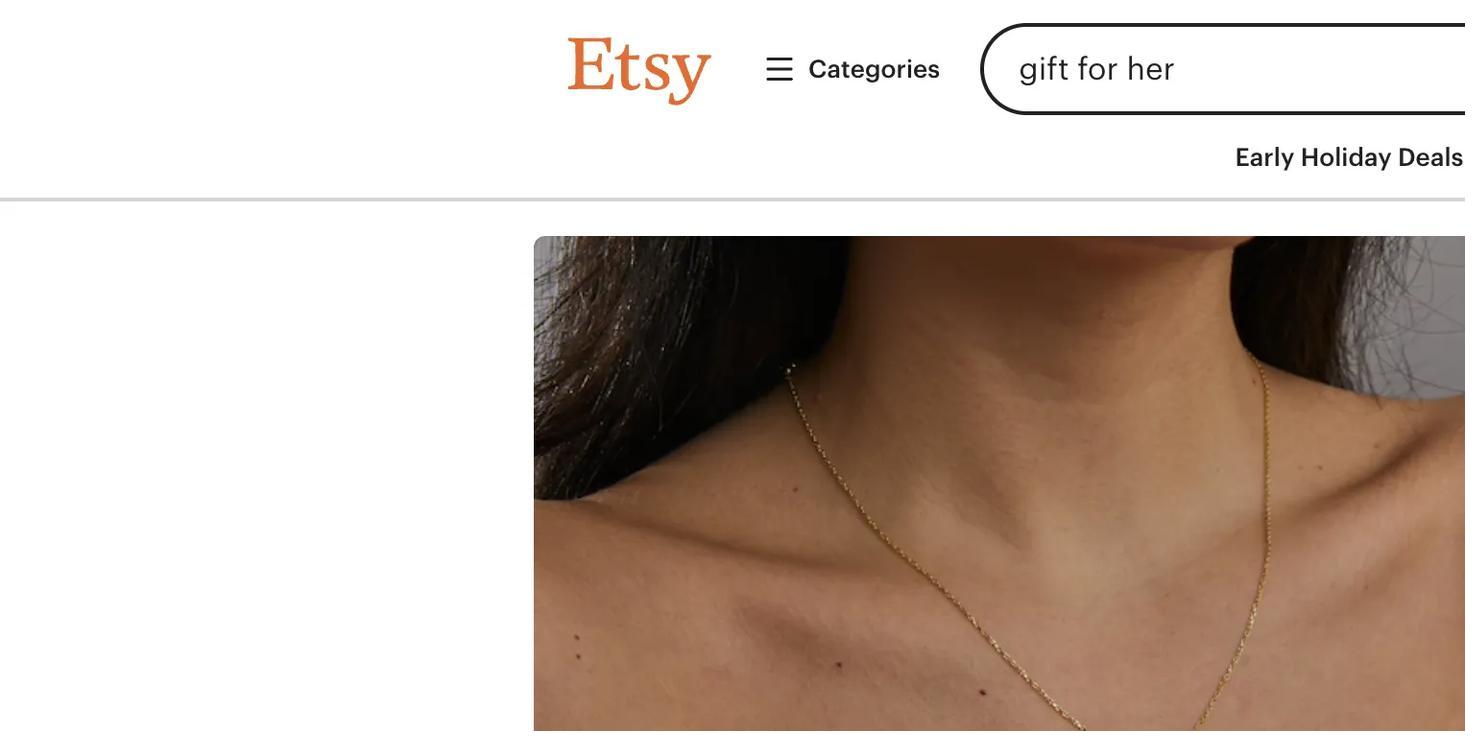 Task type: vqa. For each thing, say whether or not it's contained in the screenshot.
Registry
yes



Task type: locate. For each thing, give the bounding box(es) containing it.
menu bar containing home favorites
[[61, 58, 1405, 101]]

results,
[[1104, 509, 1147, 523]]

$
[[648, 222, 656, 236]]

off)
[[729, 222, 749, 236]]

14k solid gold letter necklace, minimalist letter necklace, letter necklace, initial necklace, birthday gift for her, christmas jewelry gift
[[648, 144, 1403, 193]]

menu bar
[[61, 58, 1405, 101]]

gift left guides
[[856, 72, 879, 86]]

bestseller
[[1091, 611, 1150, 626]]

minimalist
[[942, 144, 1037, 166]]

finds
[[778, 72, 810, 86]]

product video element
[[741, 597, 1056, 732]]

necklace, up jewelry
[[1101, 144, 1192, 166]]

item
[[761, 293, 795, 310]]

gift
[[856, 72, 879, 86], [826, 171, 861, 193], [1116, 171, 1150, 193]]

favorites
[[628, 72, 683, 86]]

her,
[[900, 171, 938, 193]]

guides
[[882, 72, 924, 86]]

gift left for
[[826, 171, 861, 193]]

shop this item link
[[648, 278, 835, 324]]

home favorites link
[[575, 61, 697, 96]]

gold
[[737, 144, 782, 166]]

don't talk to me when i'm overstimulated, skeleton halloween sweatshirt, sarcastic sweatshirt, funny sweatshirt, saying shirt, gift for her image
[[410, 597, 724, 732]]

select an estimated delivery date option group
[[115, 657, 355, 703]]

banner
[[61, 0, 1405, 58]]

shipping
[[682, 241, 727, 253]]

shop
[[688, 293, 727, 310]]

2 letter from the left
[[1041, 144, 1096, 166]]

None search field
[[301, 12, 1232, 58]]

letter
[[786, 144, 841, 166], [1041, 144, 1096, 166], [1197, 144, 1252, 166]]

Search for anything text field
[[301, 12, 1184, 58]]

birthday
[[744, 171, 822, 193]]

fashion finds
[[729, 72, 810, 86]]

14k solid gold letter necklace, minimalist letter necklace, letter necklace, initial necklace, birthday gift for her, christmas jewelry gift link
[[648, 144, 1403, 193]]

this
[[731, 293, 758, 310]]

registry link
[[956, 61, 1034, 96]]

1 letter from the left
[[786, 144, 841, 166]]

gift guides
[[856, 72, 924, 86]]

necklace,
[[846, 144, 937, 166], [1101, 144, 1192, 166], [1256, 144, 1347, 166], [648, 171, 739, 193]]

gift guides link
[[842, 61, 939, 96]]

0 horizontal spatial letter
[[786, 144, 841, 166]]

gift right jewelry
[[1116, 171, 1150, 193]]

ads
[[1178, 509, 1201, 523]]

with
[[1149, 509, 1175, 523]]

22,846
[[1060, 509, 1101, 523]]

2 horizontal spatial letter
[[1197, 144, 1252, 166]]

relevancy
[[1289, 509, 1350, 523]]

1 horizontal spatial letter
[[1041, 144, 1096, 166]]

popular now link
[[741, 597, 1056, 732]]



Task type: describe. For each thing, give the bounding box(es) containing it.
christmas
[[943, 171, 1036, 193]]

gift inside menu bar
[[856, 72, 879, 86]]

by:
[[1268, 509, 1286, 523]]

necklace, left initial
[[1256, 144, 1347, 166]]

popular
[[759, 611, 805, 626]]

initial
[[1352, 144, 1403, 166]]

(50%
[[696, 222, 726, 236]]

40x70",personalized turkish beach towel, personalized gifts, beach wedding decor, beach bachelorette party, beach towel, bridesmaid gifts image
[[741, 597, 1056, 732]]

sort
[[1239, 509, 1264, 523]]

sort by: relevancy
[[1239, 509, 1350, 523]]

home favorites
[[589, 72, 683, 86]]

necklace, down solid
[[648, 171, 739, 193]]

now
[[808, 611, 833, 626]]

for
[[866, 171, 895, 193]]

jewelry
[[1041, 171, 1111, 193]]

22,846 results,
[[1060, 509, 1147, 523]]

shop this item
[[688, 293, 795, 310]]

$ 90.00 (50% off) free shipping
[[648, 222, 749, 253]]

registry
[[970, 72, 1020, 86]]

free
[[654, 241, 680, 253]]

90.00
[[656, 222, 692, 236]]

the fuckening shirt, sarcastic t-shirt, funny sayings shirt, sarcasm gift, swearing shirt, funny sarcastic tee, gift for her, gift for him image
[[1073, 597, 1388, 732]]

home
[[589, 72, 625, 86]]

14k
[[648, 144, 681, 166]]

with ads
[[1149, 509, 1201, 523]]

fashion
[[729, 72, 775, 86]]

necklace, up for
[[846, 144, 937, 166]]

3 letter from the left
[[1197, 144, 1252, 166]]

fashion finds link
[[714, 61, 825, 96]]

solid
[[686, 144, 733, 166]]

bestseller link
[[1073, 597, 1388, 732]]

popular now
[[759, 611, 833, 626]]



